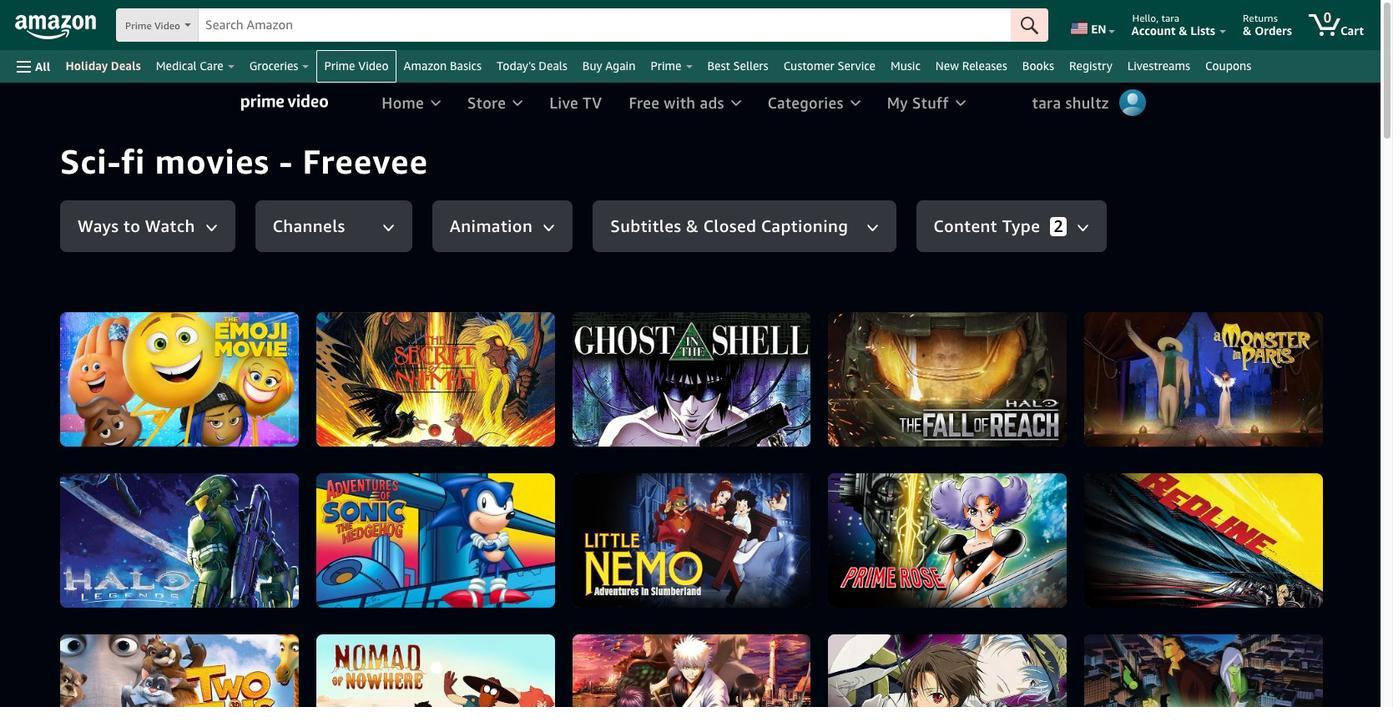 Task type: describe. For each thing, give the bounding box(es) containing it.
all
[[35, 59, 50, 73]]

with for watch with ads
[[1162, 506, 1196, 528]]

orders
[[1255, 23, 1292, 38]]

with for free with ads on freevee
[[1121, 474, 1150, 491]]

music link
[[883, 54, 928, 78]]

tv
[[583, 93, 602, 112]]

amazon basics link
[[396, 54, 489, 78]]

ads for watch with ads
[[1109, 525, 1135, 547]]

monster
[[1061, 561, 1128, 580]]

best sellers
[[708, 58, 769, 73]]

1 horizontal spatial prime
[[324, 58, 355, 73]]

& for subtitles
[[686, 215, 699, 237]]

books
[[1022, 58, 1054, 73]]

0
[[1324, 9, 1332, 26]]

care
[[200, 58, 223, 73]]

2012
[[1122, 593, 1154, 610]]

deals for today's deals
[[539, 58, 568, 73]]

buy again
[[583, 58, 636, 73]]

releases
[[962, 58, 1007, 73]]

deals for holiday deals
[[111, 58, 141, 73]]

& for account
[[1179, 23, 1188, 38]]

new releases link
[[928, 54, 1015, 78]]

prime inside search box
[[125, 19, 152, 32]]

1 horizontal spatial expander down image
[[1079, 225, 1088, 230]]

free with ads on freevee
[[1089, 474, 1250, 491]]

prime video link
[[317, 54, 396, 78]]

home
[[382, 93, 424, 112]]

returns
[[1243, 12, 1278, 24]]

on
[[1180, 474, 1196, 491]]

with for free with ads
[[664, 93, 696, 112]]

categories
[[768, 93, 844, 112]]

en
[[1091, 22, 1107, 36]]

sellers
[[733, 58, 769, 73]]

prime video inside prime video search box
[[125, 19, 180, 32]]

amazon image
[[15, 15, 96, 40]]

all button
[[9, 50, 58, 83]]

medical care
[[156, 58, 223, 73]]

best
[[708, 58, 730, 73]]

live
[[550, 93, 578, 112]]

buy again link
[[575, 54, 643, 78]]

video inside search box
[[154, 19, 180, 32]]

free for free with ads on freevee
[[1089, 474, 1117, 491]]

best sellers link
[[700, 54, 776, 78]]

hide image
[[1274, 515, 1292, 539]]

0 vertical spatial watch
[[145, 215, 195, 237]]

free with ads
[[629, 93, 724, 112]]

free with ads link
[[616, 83, 754, 123]]

in
[[1133, 561, 1149, 580]]

29
[[1188, 593, 1204, 610]]

watch with ads button
[[1045, 502, 1196, 553]]

watchlist image
[[1228, 515, 1245, 539]]

music
[[891, 58, 921, 73]]

tara
[[1162, 12, 1180, 24]]

subtitles
[[610, 215, 682, 237]]

amazon
[[404, 58, 447, 73]]

content
[[934, 215, 998, 237]]

live tv link
[[536, 83, 616, 123]]

livestreams link
[[1120, 54, 1198, 78]]

customer service link
[[776, 54, 883, 78]]

en link
[[1061, 4, 1122, 46]]

customer
[[784, 58, 835, 73]]

checkbox selected web image
[[930, 310, 957, 337]]

coupons
[[1205, 58, 1252, 73]]

stuff
[[913, 93, 949, 112]]

today's deals link
[[489, 54, 575, 78]]

my stuff link
[[874, 83, 979, 123]]

books link
[[1015, 54, 1062, 78]]

groceries
[[249, 58, 298, 73]]

medical care link
[[148, 54, 242, 78]]

sci-fi movies - freevee
[[60, 141, 428, 181]]

all
[[1249, 593, 1274, 610]]

Search Amazon text field
[[199, 9, 1011, 41]]



Task type: vqa. For each thing, say whether or not it's contained in the screenshot.
third Expander Down icon from the left
yes



Task type: locate. For each thing, give the bounding box(es) containing it.
1 horizontal spatial freevee
[[1200, 474, 1250, 491]]

freevee
[[302, 141, 428, 181], [1200, 474, 1250, 491]]

2 horizontal spatial prime
[[651, 58, 682, 73]]

2 vertical spatial with
[[1162, 506, 1196, 528]]

freevee for free with ads on freevee
[[1200, 474, 1250, 491]]

with up watch with ads button
[[1121, 474, 1150, 491]]

fi
[[121, 141, 145, 181]]

1 vertical spatial watch
[[1109, 506, 1158, 528]]

home link
[[368, 83, 454, 123]]

video
[[154, 19, 180, 32], [358, 58, 389, 73]]

groceries link
[[242, 54, 317, 78]]

ways
[[78, 215, 119, 237]]

ads left on
[[1154, 474, 1176, 491]]

0 horizontal spatial deals
[[111, 58, 141, 73]]

buy
[[583, 58, 602, 73]]

0 vertical spatial with
[[664, 93, 696, 112]]

watch with ads
[[1109, 506, 1196, 547]]

1 deals from the left
[[111, 58, 141, 73]]

lists
[[1191, 23, 1216, 38]]

prime video
[[125, 19, 180, 32], [324, 58, 389, 73]]

coupons link
[[1198, 54, 1259, 78]]

registry
[[1069, 58, 1113, 73]]

free up watch with ads button
[[1089, 474, 1117, 491]]

ads inside watch with ads
[[1109, 525, 1135, 547]]

new
[[936, 58, 959, 73]]

subtitles & closed captioning
[[610, 215, 848, 237]]

expander down image
[[866, 223, 879, 232], [1079, 225, 1088, 230]]

basics
[[450, 58, 482, 73]]

None submit
[[1011, 8, 1049, 42]]

1 vertical spatial video
[[358, 58, 389, 73]]

ads up the play icon
[[1052, 474, 1075, 491]]

Prime Video search field
[[116, 8, 1049, 43]]

animation
[[450, 215, 533, 237]]

categories link
[[754, 83, 874, 123]]

freevee for sci-fi movies - freevee
[[302, 141, 428, 181]]

0 horizontal spatial video
[[154, 19, 180, 32]]

expander down image right captioning
[[866, 223, 879, 232]]

0 horizontal spatial prime
[[125, 19, 152, 32]]

store
[[468, 93, 506, 112]]

watch down free with ads on freevee
[[1109, 506, 1158, 528]]

2 horizontal spatial &
[[1243, 23, 1252, 38]]

free for free with ads
[[629, 93, 660, 112]]

holiday deals
[[65, 58, 141, 73]]

& inside returns & orders
[[1243, 23, 1252, 38]]

freevee down home
[[302, 141, 428, 181]]

& for returns
[[1243, 23, 1252, 38]]

prime up free with ads
[[651, 58, 682, 73]]

0 horizontal spatial with
[[664, 93, 696, 112]]

a
[[1045, 561, 1056, 580]]

& left lists
[[1179, 23, 1188, 38]]

2 deals from the left
[[539, 58, 568, 73]]

live tv
[[550, 93, 602, 112]]

ads
[[700, 93, 724, 112], [1052, 474, 1075, 491], [1154, 474, 1176, 491], [1109, 525, 1135, 547]]

1 horizontal spatial watch
[[1109, 506, 1158, 528]]

watch right to
[[145, 215, 195, 237]]

with
[[664, 93, 696, 112], [1121, 474, 1150, 491], [1162, 506, 1196, 528]]

1 vertical spatial freevee
[[1200, 474, 1250, 491]]

with down the prime link
[[664, 93, 696, 112]]

0 horizontal spatial freevee
[[302, 141, 428, 181]]

1 horizontal spatial free
[[1089, 474, 1117, 491]]

customer service
[[784, 58, 876, 73]]

&
[[1179, 23, 1188, 38], [1243, 23, 1252, 38], [686, 215, 699, 237]]

none submit inside prime video search box
[[1011, 8, 1049, 42]]

checkbox unselected image
[[269, 310, 296, 337], [606, 310, 634, 337], [606, 357, 634, 385], [606, 405, 634, 432], [606, 452, 634, 480], [606, 500, 634, 528]]

freevee right on
[[1200, 474, 1250, 491]]

1 horizontal spatial deals
[[539, 58, 568, 73]]

with inside watch with ads
[[1162, 506, 1196, 528]]

free down again
[[629, 93, 660, 112]]

1 horizontal spatial &
[[1179, 23, 1188, 38]]

0 vertical spatial freevee
[[302, 141, 428, 181]]

hello, tara
[[1132, 12, 1180, 24]]

watch
[[145, 215, 195, 237], [1109, 506, 1158, 528]]

service
[[838, 58, 876, 73]]

registry link
[[1062, 54, 1120, 78]]

ads up a monster in paris
[[1109, 525, 1135, 547]]

today's
[[497, 58, 536, 73]]

video up medical
[[154, 19, 180, 32]]

holiday
[[65, 58, 108, 73]]

prime video inside prime video link
[[324, 58, 389, 73]]

0 vertical spatial free
[[629, 93, 660, 112]]

ads for free with ads
[[700, 93, 724, 112]]

ads down the best
[[700, 93, 724, 112]]

0 horizontal spatial &
[[686, 215, 699, 237]]

account & lists
[[1132, 23, 1216, 38]]

with down on
[[1162, 506, 1196, 528]]

0 vertical spatial video
[[154, 19, 180, 32]]

rated 4.7 out of 5 stars. click to view the customer reviews. image
[[1045, 595, 1112, 608], [1045, 595, 1112, 608]]

prime up "holiday deals"
[[125, 19, 152, 32]]

& left orders at top right
[[1243, 23, 1252, 38]]

min
[[1208, 593, 1233, 610]]

today's deals
[[497, 58, 568, 73]]

hello,
[[1132, 12, 1159, 24]]

0 horizontal spatial prime video
[[125, 19, 180, 32]]

my
[[887, 93, 908, 112]]

again
[[605, 58, 636, 73]]

content type
[[934, 215, 1040, 237]]

captioning
[[761, 215, 848, 237]]

0 horizontal spatial watch
[[145, 215, 195, 237]]

muted image
[[1283, 407, 1302, 425]]

channels
[[273, 215, 345, 237]]

to
[[124, 215, 140, 237]]

my stuff
[[887, 93, 949, 112]]

cart
[[1341, 23, 1364, 38]]

-
[[279, 141, 293, 181]]

livestreams
[[1128, 58, 1190, 73]]

prime
[[125, 19, 152, 32], [324, 58, 355, 73], [651, 58, 682, 73]]

account
[[1132, 23, 1176, 38]]

prime video up home
[[324, 58, 389, 73]]

play image
[[1057, 513, 1084, 541]]

1 vertical spatial free
[[1089, 474, 1117, 491]]

ads for free with ads on freevee
[[1154, 474, 1176, 491]]

navigation navigation
[[0, 0, 1381, 83]]

video up home
[[358, 58, 389, 73]]

deals right holiday at the left top of the page
[[111, 58, 141, 73]]

movies
[[155, 141, 270, 181]]

prime right groceries link
[[324, 58, 355, 73]]

holiday deals link
[[58, 54, 148, 78]]

store link
[[454, 83, 536, 123]]

1
[[1164, 593, 1172, 610]]

deals
[[111, 58, 141, 73], [539, 58, 568, 73]]

1 horizontal spatial with
[[1121, 474, 1150, 491]]

expander down image
[[205, 223, 218, 232], [382, 223, 395, 232], [543, 223, 555, 232], [1077, 223, 1090, 232], [207, 225, 216, 230], [384, 225, 393, 230], [545, 225, 554, 230], [868, 225, 877, 230]]

free
[[629, 93, 660, 112], [1089, 474, 1117, 491]]

closed
[[704, 215, 757, 237]]

prime video up medical
[[125, 19, 180, 32]]

2 horizontal spatial with
[[1162, 506, 1196, 528]]

1 vertical spatial prime video
[[324, 58, 389, 73]]

0 vertical spatial prime video
[[125, 19, 180, 32]]

watch inside watch with ads
[[1109, 506, 1158, 528]]

prime video image
[[241, 95, 328, 111]]

h
[[1176, 593, 1184, 610]]

a monster in paris
[[1045, 561, 1193, 580]]

deals inside holiday deals link
[[111, 58, 141, 73]]

expander down image right 2
[[1079, 225, 1088, 230]]

type
[[1002, 215, 1040, 237]]

& left closed
[[686, 215, 699, 237]]

deals inside today's deals link
[[539, 58, 568, 73]]

amazon basics
[[404, 58, 482, 73]]

prime link
[[643, 54, 700, 78]]

1 horizontal spatial prime video
[[324, 58, 389, 73]]

deals right today's
[[539, 58, 568, 73]]

medical
[[156, 58, 197, 73]]

0 horizontal spatial free
[[629, 93, 660, 112]]

ways to watch
[[78, 215, 195, 237]]

new releases
[[936, 58, 1007, 73]]

1 horizontal spatial video
[[358, 58, 389, 73]]

0 horizontal spatial expander down image
[[866, 223, 879, 232]]

sci-
[[60, 141, 121, 181]]

paris
[[1153, 561, 1193, 580]]

1 vertical spatial with
[[1121, 474, 1150, 491]]

checkbox unselected image
[[269, 357, 296, 385], [930, 357, 957, 385], [269, 405, 296, 432], [269, 452, 296, 480]]

Kids. text field
[[1243, 593, 1279, 611]]



